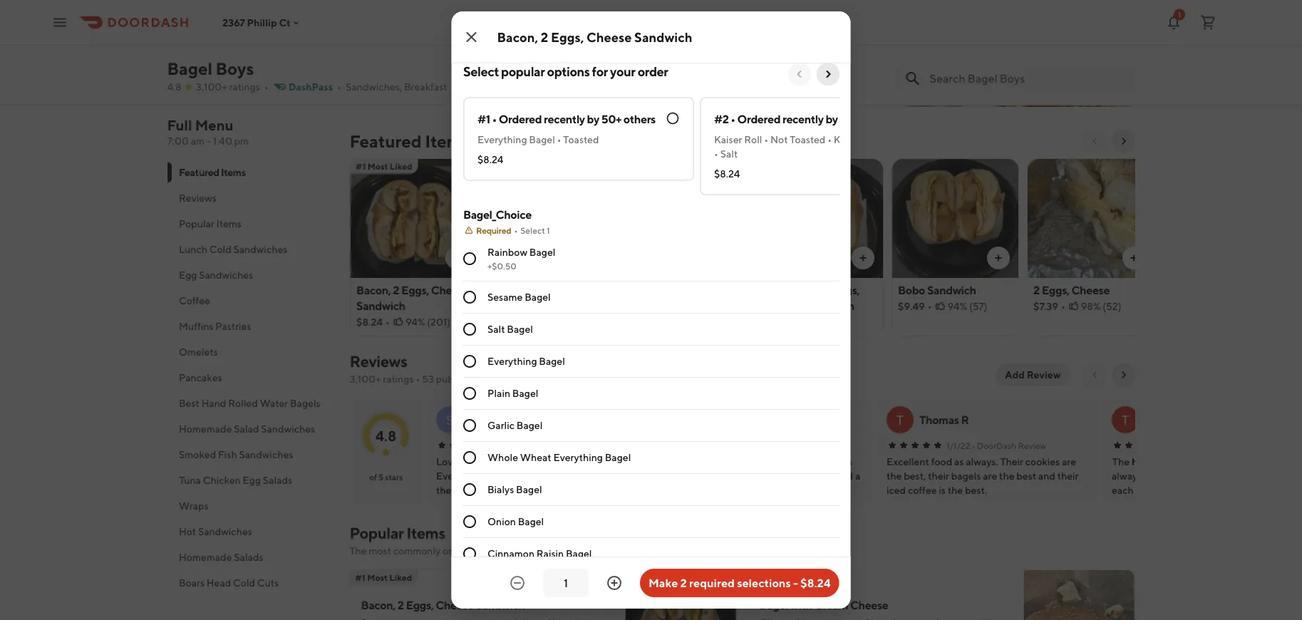 Task type: vqa. For each thing, say whether or not it's contained in the screenshot.
the Popular within the 'Popular Items The most commonly ordered items and dishes from this store'
yes



Task type: locate. For each thing, give the bounding box(es) containing it.
0 horizontal spatial toasted
[[563, 134, 599, 145]]

0 vertical spatial featured
[[350, 131, 422, 151]]

add item to cart image
[[451, 252, 462, 264], [993, 252, 1004, 264]]

egg
[[179, 269, 197, 281], [243, 475, 261, 486]]

$15
[[459, 82, 478, 97]]

select up rainbow bagel +$0.50
[[520, 225, 545, 235]]

• down kaiser
[[714, 148, 718, 160]]

1 left 0 items, open order cart image
[[1179, 10, 1182, 19]]

-
[[207, 135, 211, 147], [794, 577, 799, 590]]

#2
[[714, 112, 729, 126], [491, 161, 503, 171], [754, 573, 766, 583]]

sandwich up the 97%
[[806, 299, 855, 313]]

ratings down boys
[[229, 81, 260, 93]]

not
[[770, 134, 788, 145]]

3 doordash from the left
[[977, 441, 1017, 451]]

94% left (57)
[[948, 301, 967, 312]]

Bialys Bagel radio
[[463, 484, 476, 496]]

1 horizontal spatial select
[[520, 225, 545, 235]]

ratings
[[229, 81, 260, 93], [383, 373, 414, 385]]

reviews down the 94% (201)
[[350, 352, 407, 371]]

0 horizontal spatial popular
[[179, 218, 214, 230]]

#1 most liked down most
[[355, 573, 412, 583]]

- for menu
[[207, 135, 211, 147]]

fish
[[218, 449, 237, 461]]

add review button
[[997, 364, 1070, 387]]

• inside "reviews 3,100+ ratings • 53 public reviews"
[[416, 373, 420, 385]]

0 horizontal spatial recently
[[544, 112, 585, 126]]

1 horizontal spatial 94%
[[948, 301, 967, 312]]

everything down 40% off first 2 orders up to $10 off with 40welcome, valid on subtotals $15
[[477, 134, 527, 145]]

salt right salt bagel radio
[[487, 323, 505, 335]]

(201)
[[427, 316, 450, 328]]

cheese inside bacon, 2 eggs, cheese sandwich
[[431, 283, 469, 297]]

boars
[[179, 577, 204, 589]]

1 horizontal spatial 4.8
[[375, 428, 396, 444]]

featured inside heading
[[350, 131, 422, 151]]

0 vertical spatial bagel with cream cheese
[[492, 283, 581, 313]]

bacon, 2 eggs, cheese sandwich up "for"
[[497, 29, 693, 45]]

bagel with cream cheese
[[492, 283, 581, 313], [760, 599, 889, 612]]

• right dashpass
[[337, 81, 342, 93]]

• left ketchup
[[828, 134, 832, 145]]

0 vertical spatial popular
[[179, 218, 214, 230]]

4.8
[[167, 81, 182, 93], [375, 428, 396, 444]]

0 horizontal spatial 94%
[[405, 316, 425, 328]]

0 vertical spatial homemade
[[179, 423, 232, 435]]

0 horizontal spatial order
[[575, 441, 598, 451]]

1 vertical spatial bacon, 2 eggs, cheese sandwich
[[356, 283, 469, 313]]

2 vertical spatial bacon,
[[361, 599, 396, 612]]

toasted down #2 • ordered recently by 40+ others
[[790, 134, 826, 145]]

salads down smoked fish sandwiches button
[[263, 475, 292, 486]]

featured down am
[[179, 167, 219, 178]]

popular up lunch
[[179, 218, 214, 230]]

homemade inside button
[[179, 423, 232, 435]]

cold inside button
[[209, 244, 231, 255]]

1 vertical spatial with
[[523, 283, 545, 297]]

review right add
[[1027, 369, 1061, 381]]

- inside button
[[794, 577, 799, 590]]

liked
[[390, 161, 412, 171], [527, 161, 549, 171], [390, 573, 412, 583], [790, 573, 813, 583]]

others right 50+
[[624, 112, 656, 126]]

5
[[378, 472, 383, 482]]

bacon, 2 eggs, cheese sandwich down ordered at left bottom
[[361, 599, 525, 612]]

r
[[961, 413, 969, 427]]

94% left (201) at the left of the page
[[405, 316, 425, 328]]

the
[[350, 545, 367, 557]]

1 horizontal spatial featured
[[350, 131, 422, 151]]

1 horizontal spatial • doordash order
[[755, 441, 825, 451]]

select inside bagel_choice group
[[520, 225, 545, 235]]

close bacon, 2 eggs, cheese sandwich image
[[463, 29, 480, 46]]

toasted down #1 • ordered recently by 50+ others
[[563, 134, 599, 145]]

1 vertical spatial 4.8
[[375, 428, 396, 444]]

breakfast
[[404, 81, 448, 93]]

valid
[[358, 82, 385, 97]]

bacon, 2 eggs, cheese sandwich up the 94% (201)
[[356, 283, 469, 313]]

2 horizontal spatial doordash
[[977, 441, 1017, 451]]

#1 down the featured items heading
[[355, 161, 366, 171]]

0 vertical spatial bacon,
[[497, 29, 538, 45]]

2 horizontal spatial #2
[[754, 573, 766, 583]]

whole
[[487, 452, 518, 464]]

1 horizontal spatial #2
[[714, 112, 729, 126]]

t left "thomas"
[[897, 412, 904, 428]]

1 up rainbow bagel +$0.50
[[547, 225, 550, 235]]

homemade inside button
[[179, 552, 232, 563]]

items up reviews button
[[221, 167, 245, 178]]

• up 'wheat' at the left bottom of the page
[[529, 441, 532, 451]]

2 photos button
[[760, 6, 831, 29]]

#1 down the $15
[[477, 112, 490, 126]]

#2 most liked right required
[[754, 573, 813, 583]]

with
[[550, 65, 574, 80], [523, 283, 545, 297], [791, 599, 813, 612]]

popular
[[501, 63, 545, 79]]

Salt Bagel radio
[[463, 323, 476, 336]]

0 vertical spatial #1
[[477, 112, 490, 126]]

1 horizontal spatial cold
[[233, 577, 255, 589]]

2 t from the left
[[1122, 412, 1129, 428]]

others up 'pepper'
[[862, 112, 894, 126]]

0 vertical spatial everything
[[477, 134, 527, 145]]

1 vertical spatial everything
[[487, 355, 537, 367]]

full
[[167, 117, 192, 134]]

t down next image
[[1122, 412, 1129, 428]]

muffins pastries button
[[167, 314, 333, 339]]

sesame bagel
[[487, 291, 551, 303]]

94% (201)
[[405, 316, 450, 328]]

and
[[508, 545, 525, 557]]

0 horizontal spatial #2 most liked
[[491, 161, 549, 171]]

$8.24 up reviews link
[[356, 316, 383, 328]]

popular inside button
[[179, 218, 214, 230]]

0 horizontal spatial bagel with cream cheese
[[492, 283, 581, 313]]

everything for everything bagel • toasted
[[477, 134, 527, 145]]

• right $7.39
[[1061, 301, 1066, 312]]

1 vertical spatial salt
[[487, 323, 505, 335]]

3,100+ down reviews link
[[350, 373, 381, 385]]

2 others from the left
[[862, 112, 894, 126]]

select up the $15
[[463, 63, 499, 79]]

2 ordered from the left
[[737, 112, 781, 126]]

to
[[494, 65, 506, 80]]

menu
[[195, 117, 234, 134]]

orders
[[439, 65, 475, 80]]

• doordash order up whole wheat everything bagel
[[529, 441, 598, 451]]

0 horizontal spatial t
[[897, 412, 904, 428]]

1 vertical spatial #2
[[491, 161, 503, 171]]

order for 2/26/22
[[801, 441, 825, 451]]

0 vertical spatial salt
[[720, 148, 738, 160]]

reviews inside "reviews 3,100+ ratings • 53 public reviews"
[[350, 352, 407, 371]]

previous button of carousel image
[[1090, 135, 1101, 147]]

of 5 stars
[[369, 472, 403, 482]]

featured items heading
[[350, 130, 469, 153]]

pastries
[[215, 321, 251, 332]]

homemade down hot sandwiches
[[179, 552, 232, 563]]

smoked
[[179, 449, 216, 461]]

1 vertical spatial -
[[794, 577, 799, 590]]

53
[[422, 373, 434, 385]]

sandwiches down homemade salad sandwiches button
[[239, 449, 293, 461]]

bacon,
[[497, 29, 538, 45], [356, 283, 391, 297], [361, 599, 396, 612]]

homemade up smoked on the bottom left of the page
[[179, 423, 232, 435]]

next image
[[1119, 369, 1130, 381]]

popular up most
[[350, 524, 404, 543]]

tuna chicken egg salads button
[[167, 468, 333, 493]]

0 vertical spatial ratings
[[229, 81, 260, 93]]

0 vertical spatial reviews
[[179, 192, 216, 204]]

sandwiches inside button
[[261, 423, 315, 435]]

recently for 40+
[[783, 112, 824, 126]]

salt
[[720, 148, 738, 160], [487, 323, 505, 335]]

0 horizontal spatial cream
[[547, 283, 581, 297]]

eggs, up (78)
[[832, 283, 860, 297]]

1 horizontal spatial doordash
[[760, 441, 800, 451]]

recently up kaiser roll • not toasted • ketchup • pepper • salt
[[783, 112, 824, 126]]

0 horizontal spatial bacon, 2 eggs, cheese sandwich image
[[351, 158, 477, 278]]

popular inside the popular items the most commonly ordered items and dishes from this store
[[350, 524, 404, 543]]

sandwiches down popular items button
[[233, 244, 287, 255]]

1 horizontal spatial -
[[794, 577, 799, 590]]

salt down kaiser
[[720, 148, 738, 160]]

1 horizontal spatial bagel with cream cheese image
[[1024, 570, 1136, 620]]

1 vertical spatial select
[[520, 225, 545, 235]]

wraps button
[[167, 493, 333, 519]]

None radio
[[463, 252, 476, 265]]

0 horizontal spatial -
[[207, 135, 211, 147]]

order for 9/15/22
[[575, 441, 598, 451]]

whole wheat everything bagel
[[487, 452, 631, 464]]

3,100+ ratings •
[[196, 81, 269, 93]]

onion
[[487, 516, 516, 528]]

reviews for reviews
[[179, 192, 216, 204]]

1 horizontal spatial others
[[862, 112, 894, 126]]

2 add item to cart image from the left
[[1129, 252, 1140, 264]]

1 • doordash order from the left
[[529, 441, 598, 451]]

eggs, down commonly in the bottom left of the page
[[406, 599, 434, 612]]

0 vertical spatial with
[[550, 65, 574, 80]]

homemade salads button
[[167, 545, 333, 571]]

items inside button
[[216, 218, 241, 230]]

1 vertical spatial 3,100+
[[350, 373, 381, 385]]

0 horizontal spatial cold
[[209, 244, 231, 255]]

#2 right required
[[754, 573, 766, 583]]

wraps
[[179, 500, 208, 512]]

bagel with cream cheese up $5.49
[[492, 283, 581, 313]]

0 vertical spatial 1
[[1179, 10, 1182, 19]]

bobo sandwich
[[898, 283, 976, 297]]

everything right 'wheat' at the left bottom of the page
[[553, 452, 603, 464]]

egg down lunch
[[179, 269, 197, 281]]

1 horizontal spatial bacon, 2 eggs, cheese sandwich image
[[626, 570, 737, 620]]

1 by from the left
[[587, 112, 599, 126]]

1 horizontal spatial ratings
[[383, 373, 414, 385]]

1 vertical spatial review
[[1018, 441, 1047, 451]]

- for 2
[[794, 577, 799, 590]]

#1
[[477, 112, 490, 126], [355, 161, 366, 171], [355, 573, 366, 583]]

2 vertical spatial with
[[791, 599, 813, 612]]

best
[[179, 398, 199, 409]]

1 vertical spatial bacon, 2 eggs, cheese sandwich image
[[626, 570, 737, 620]]

bagels
[[290, 398, 320, 409]]

t
[[897, 412, 904, 428], [1122, 412, 1129, 428]]

• right 1/1/22 at right bottom
[[972, 441, 976, 451]]

1 horizontal spatial by
[[826, 112, 838, 126]]

94% (57)
[[948, 301, 988, 312]]

salads
[[263, 475, 292, 486], [234, 552, 263, 563]]

1 horizontal spatial with
[[550, 65, 574, 80]]

ratings inside "reviews 3,100+ ratings • 53 public reviews"
[[383, 373, 414, 385]]

hot sandwiches button
[[167, 519, 333, 545]]

0 vertical spatial review
[[1027, 369, 1061, 381]]

dialog containing bacon, 2 eggs, cheese sandwich
[[452, 0, 931, 620]]

0 horizontal spatial featured
[[179, 167, 219, 178]]

ordered up roll
[[737, 112, 781, 126]]

of
[[369, 472, 377, 482]]

1 order from the left
[[575, 441, 598, 451]]

1 horizontal spatial salt
[[720, 148, 738, 160]]

2 homemade from the top
[[179, 552, 232, 563]]

2 order from the left
[[801, 441, 825, 451]]

0 vertical spatial featured items
[[350, 131, 469, 151]]

1 others from the left
[[624, 112, 656, 126]]

- right am
[[207, 135, 211, 147]]

huevos rancheros platter button
[[1132, 455, 1240, 469]]

add item to cart image
[[858, 252, 869, 264], [1129, 252, 1140, 264]]

cinnamon raisin bagel
[[487, 548, 592, 560]]

98% (52)
[[1081, 301, 1122, 312]]

+$0.50
[[487, 261, 516, 271]]

bobo
[[898, 283, 925, 297]]

• select 1
[[514, 225, 550, 235]]

2 recently from the left
[[783, 112, 824, 126]]

1 recently from the left
[[544, 112, 585, 126]]

egg down smoked fish sandwiches button
[[243, 475, 261, 486]]

items inside heading
[[425, 131, 469, 151]]

0 horizontal spatial #2
[[491, 161, 503, 171]]

popular for popular items the most commonly ordered items and dishes from this store
[[350, 524, 404, 543]]

make 2 required selections - $8.24
[[649, 577, 831, 590]]

plain
[[487, 388, 510, 399]]

1 add item to cart image from the left
[[858, 252, 869, 264]]

1 add item to cart image from the left
[[451, 252, 462, 264]]

2 by from the left
[[826, 112, 838, 126]]

doordash up whole wheat everything bagel
[[534, 441, 573, 451]]

off up sandwiches, breakfast •
[[387, 65, 403, 80]]

• down #1 • ordered recently by 50+ others
[[557, 134, 561, 145]]

bagel with cream cheese down selections
[[760, 599, 889, 612]]

reviews inside button
[[179, 192, 216, 204]]

2 add item to cart image from the left
[[993, 252, 1004, 264]]

4.8 up of 5 stars
[[375, 428, 396, 444]]

recently up everything bagel • toasted
[[544, 112, 585, 126]]

2 toasted from the left
[[790, 134, 826, 145]]

#1 for bacon, 2 eggs, cheese sandwich
[[355, 573, 366, 583]]

• right required
[[514, 225, 518, 235]]

• right 2/26/22
[[755, 441, 759, 451]]

1 horizontal spatial featured items
[[350, 131, 469, 151]]

most
[[367, 161, 388, 171], [504, 161, 525, 171], [367, 573, 388, 583], [768, 573, 788, 583]]

1 vertical spatial #1 most liked
[[355, 573, 412, 583]]

everything up plain bagel
[[487, 355, 537, 367]]

with down rainbow bagel +$0.50
[[523, 283, 545, 297]]

- inside full menu 7:00 am - 1:40 pm
[[207, 135, 211, 147]]

0 horizontal spatial • doordash order
[[529, 441, 598, 451]]

$8.24 down everything bagel • toasted
[[477, 154, 503, 165]]

0 horizontal spatial salt
[[487, 323, 505, 335]]

Onion Bagel radio
[[463, 516, 476, 528]]

ordered for #1
[[499, 112, 542, 126]]

1 horizontal spatial 1
[[1179, 10, 1182, 19]]

• left 53 on the bottom of the page
[[416, 373, 420, 385]]

taylor
[[763, 283, 793, 297]]

0 vertical spatial 4.8
[[167, 81, 182, 93]]

by left 50+
[[587, 112, 599, 126]]

dialog
[[452, 0, 931, 620]]

eggs, right sausage, on the top of the page
[[682, 283, 710, 297]]

cheese inside dialog
[[587, 29, 632, 45]]

doordash right 2/26/22
[[760, 441, 800, 451]]

1 homemade from the top
[[179, 423, 232, 435]]

sandwiches down the water
[[261, 423, 315, 435]]

1 doordash from the left
[[534, 441, 573, 451]]

40welcome,
[[577, 65, 664, 80]]

1 vertical spatial homemade
[[179, 552, 232, 563]]

1 horizontal spatial egg
[[243, 475, 261, 486]]

sandwiches for smoked fish sandwiches
[[239, 449, 293, 461]]

94% for 2
[[405, 316, 425, 328]]

s
[[446, 412, 453, 428]]

featured
[[350, 131, 422, 151], [179, 167, 219, 178]]

1 horizontal spatial popular
[[350, 524, 404, 543]]

cold up egg sandwiches
[[209, 244, 231, 255]]

1 horizontal spatial add item to cart image
[[1129, 252, 1140, 264]]

1 off from the left
[[387, 65, 403, 80]]

bagel
[[167, 58, 212, 78], [529, 134, 555, 145], [529, 246, 555, 258], [492, 283, 521, 297], [525, 291, 551, 303], [507, 323, 533, 335], [539, 355, 565, 367], [512, 388, 538, 399], [517, 420, 543, 431], [605, 452, 631, 464], [516, 484, 542, 496], [518, 516, 544, 528], [566, 548, 592, 560], [760, 599, 789, 612]]

sandwiches inside button
[[233, 244, 287, 255]]

bagel with cream cheese image
[[486, 158, 612, 278], [1024, 570, 1136, 620]]

1 ordered from the left
[[499, 112, 542, 126]]

$9.49
[[898, 301, 925, 312]]

1:40
[[213, 135, 232, 147]]

0 horizontal spatial doordash
[[534, 441, 573, 451]]

off right the $10
[[531, 65, 547, 80]]

garlic
[[487, 420, 515, 431]]

make 2 required selections - $8.24 button
[[640, 569, 840, 598]]

reviews up the popular items
[[179, 192, 216, 204]]

featured down on
[[350, 131, 422, 151]]

Whole Wheat Everything Bagel radio
[[463, 451, 476, 464]]

0 vertical spatial 94%
[[948, 301, 967, 312]]

0 vertical spatial cold
[[209, 244, 231, 255]]

2 • doordash order from the left
[[755, 441, 825, 451]]

• down 40% off first 2 orders up to $10 off with 40welcome, valid on subtotals $15
[[492, 112, 497, 126]]

Garlic Bagel radio
[[463, 419, 476, 432]]

with left "for"
[[550, 65, 574, 80]]

featured items down on
[[350, 131, 469, 151]]

0 vertical spatial salads
[[263, 475, 292, 486]]

0 horizontal spatial add item to cart image
[[858, 252, 869, 264]]

3,100+ down the bagel boys
[[196, 81, 227, 93]]

sausage, 2 eggs, cheese sandwich image
[[621, 158, 748, 278]]

1 vertical spatial salads
[[234, 552, 263, 563]]

sandwich up order
[[635, 29, 693, 45]]

bacon, 2 eggs, cheese sandwich image
[[351, 158, 477, 278], [626, 570, 737, 620]]

0 horizontal spatial others
[[624, 112, 656, 126]]

• inside bagel_choice group
[[514, 225, 518, 235]]

sandwich inside dialog
[[635, 29, 693, 45]]

sausage, 2 eggs, cheese sandwich button
[[621, 158, 748, 337]]

1 horizontal spatial t
[[1122, 412, 1129, 428]]

muffins pastries
[[179, 321, 251, 332]]

off
[[387, 65, 403, 80], [531, 65, 547, 80]]

• left the 94% (201)
[[386, 316, 390, 328]]

cold
[[209, 244, 231, 255], [233, 577, 255, 589]]

others for #1 • ordered recently by 50+ others
[[624, 112, 656, 126]]

eggs,
[[551, 29, 584, 45], [401, 283, 429, 297], [682, 283, 710, 297], [832, 283, 860, 297], [1042, 283, 1070, 297], [406, 599, 434, 612]]

1 horizontal spatial 3,100+
[[350, 373, 381, 385]]

sandwich down sausage, on the top of the page
[[667, 299, 716, 313]]

ratings down reviews link
[[383, 373, 414, 385]]

0 vertical spatial egg
[[179, 269, 197, 281]]

2 inside sausage, 2 eggs, cheese sandwich
[[674, 283, 680, 297]]

stars
[[385, 472, 403, 482]]

by for 40+
[[826, 112, 838, 126]]

#2 up bagel_choice at the left top of the page
[[491, 161, 503, 171]]

salads down "hot sandwiches" button at the left bottom of page
[[234, 552, 263, 563]]

cold left cuts
[[233, 577, 255, 589]]

0 horizontal spatial 1
[[547, 225, 550, 235]]

0 vertical spatial bagel with cream cheese image
[[486, 158, 612, 278]]

cheese
[[587, 29, 632, 45], [431, 283, 469, 297], [1072, 283, 1110, 297], [492, 299, 530, 313], [627, 299, 665, 313], [436, 599, 474, 612], [851, 599, 889, 612]]

1 horizontal spatial reviews
[[350, 352, 407, 371]]

recently for 50+
[[544, 112, 585, 126]]

0 vertical spatial select
[[463, 63, 499, 79]]

$8.24 right selections
[[801, 577, 831, 590]]

0 vertical spatial #2
[[714, 112, 729, 126]]

1 horizontal spatial bagel with cream cheese
[[760, 599, 889, 612]]

- right selections
[[794, 577, 799, 590]]

Plain Bagel radio
[[463, 387, 476, 400]]

1 vertical spatial popular
[[350, 524, 404, 543]]

1 horizontal spatial add item to cart image
[[993, 252, 1004, 264]]

sandwiches,
[[346, 81, 402, 93]]

bialys
[[487, 484, 514, 496]]

0 horizontal spatial 3,100+
[[196, 81, 227, 93]]

0 horizontal spatial by
[[587, 112, 599, 126]]

2 vertical spatial #1
[[355, 573, 366, 583]]

• right $5.49
[[521, 316, 526, 328]]

#1 for everything bagel • toasted
[[477, 112, 490, 126]]

ordered
[[443, 545, 479, 557]]

Cinnamon Raisin Bagel radio
[[463, 548, 476, 561]]

egg sandwiches
[[179, 269, 253, 281]]

ham,
[[795, 283, 822, 297]]

cuts
[[257, 577, 279, 589]]



Task type: describe. For each thing, give the bounding box(es) containing it.
raisin
[[536, 548, 564, 560]]

for
[[592, 63, 608, 79]]

your
[[610, 63, 635, 79]]

smoked fish sandwiches
[[179, 449, 293, 461]]

coffee
[[179, 295, 210, 307]]

taylor ham, 2 eggs, cheese, sandwich image
[[757, 158, 883, 278]]

popular items
[[179, 218, 241, 230]]

huevos rancheros platter
[[1132, 456, 1240, 468]]

pancakes
[[179, 372, 222, 384]]

2/26/22
[[721, 441, 754, 451]]

sandwich down decrease quantity by 1 image
[[476, 599, 525, 612]]

coffee button
[[167, 288, 333, 314]]

ct
[[279, 17, 291, 28]]

• left 'pepper'
[[875, 134, 879, 145]]

• doordash order for 9/15/22
[[529, 441, 598, 451]]

items
[[481, 545, 506, 557]]

from
[[557, 545, 579, 557]]

rolled
[[228, 398, 258, 409]]

add item to cart image for taylor ham, 2 eggs, cheese, sandwich
[[858, 252, 869, 264]]

popular for popular items
[[179, 218, 214, 230]]

bagel boys
[[167, 58, 254, 78]]

map region
[[437, 0, 1167, 183]]

notification bell image
[[1166, 14, 1183, 31]]

add item to cart image for 2 eggs, cheese
[[1129, 252, 1140, 264]]

2 vertical spatial bacon, 2 eggs, cheese sandwich
[[361, 599, 525, 612]]

homemade for homemade salad sandwiches
[[179, 423, 232, 435]]

0 vertical spatial #2 most liked
[[491, 161, 549, 171]]

salt inside kaiser roll • not toasted • ketchup • pepper • salt
[[720, 148, 738, 160]]

sandwiches up homemade salads at left bottom
[[198, 526, 252, 538]]

required
[[476, 225, 511, 235]]

ordered for #2
[[737, 112, 781, 126]]

• down bobo sandwich
[[928, 301, 932, 312]]

2 photos
[[782, 11, 823, 23]]

2 horizontal spatial with
[[791, 599, 813, 612]]

water
[[260, 398, 288, 409]]

2367 phillip ct button
[[222, 17, 302, 28]]

#1 • ordered recently by 50+ others
[[477, 112, 656, 126]]

Item Search search field
[[930, 71, 1124, 86]]

popular items button
[[167, 211, 333, 237]]

2 inside taylor ham, 2 eggs, cheese, sandwich 97% (78)
[[824, 283, 830, 297]]

review inside button
[[1027, 369, 1061, 381]]

head
[[206, 577, 231, 589]]

add
[[1006, 369, 1025, 381]]

2 eggs, cheese image
[[1028, 158, 1154, 278]]

40%
[[358, 65, 385, 80]]

up
[[477, 65, 492, 80]]

9/15/22
[[496, 441, 527, 451]]

cheese,
[[763, 299, 804, 313]]

homemade for homemade salads
[[179, 552, 232, 563]]

cheese inside sausage, 2 eggs, cheese sandwich
[[627, 299, 665, 313]]

first
[[405, 65, 427, 80]]

40% off first 2 orders up to $10 off with 40welcome, valid on subtotals $15
[[358, 65, 664, 97]]

pancakes button
[[167, 365, 333, 391]]

$8.24 down kaiser
[[714, 168, 740, 180]]

tuna
[[179, 475, 201, 486]]

2 doordash from the left
[[760, 441, 800, 451]]

most down everything bagel • toasted
[[504, 161, 525, 171]]

1 vertical spatial #1
[[355, 161, 366, 171]]

doordash for s
[[534, 441, 573, 451]]

3,100+ inside "reviews 3,100+ ratings • 53 public reviews"
[[350, 373, 381, 385]]

previous image
[[794, 68, 805, 80]]

1/1/22
[[947, 441, 971, 451]]

boars head cold cuts
[[179, 577, 279, 589]]

cold inside button
[[233, 577, 255, 589]]

previous image
[[1090, 369, 1101, 381]]

pepper
[[881, 134, 914, 145]]

sandwiches for lunch cold sandwiches
[[233, 244, 287, 255]]

0 vertical spatial bacon, 2 eggs, cheese sandwich image
[[351, 158, 477, 278]]

1 vertical spatial egg
[[243, 475, 261, 486]]

$8.24 inside button
[[801, 577, 831, 590]]

sandwiches, breakfast •
[[346, 81, 457, 93]]

pm
[[234, 135, 249, 147]]

2 eggs, cheese
[[1034, 283, 1110, 297]]

2 off from the left
[[531, 65, 547, 80]]

on
[[387, 82, 402, 97]]

see more
[[228, 20, 272, 32]]

bagel inside rainbow bagel +$0.50
[[529, 246, 555, 258]]

• up kaiser
[[731, 112, 735, 126]]

bacon, 2 eggs, cheese sandwich inside dialog
[[497, 29, 693, 45]]

select popular options for your order
[[463, 63, 668, 79]]

0 horizontal spatial with
[[523, 283, 545, 297]]

taylor ham, 2 eggs, cheese, sandwich 97% (78)
[[763, 283, 860, 328]]

more
[[247, 20, 272, 32]]

sandwiches for homemade salad sandwiches
[[261, 423, 315, 435]]

toasted inside kaiser roll • not toasted • ketchup • pepper • salt
[[790, 134, 826, 145]]

0 horizontal spatial bagel with cream cheese image
[[486, 158, 612, 278]]

increase quantity by 1 image
[[606, 575, 623, 592]]

40+
[[840, 112, 860, 126]]

cheese inside bagel with cream cheese
[[492, 299, 530, 313]]

most down the featured items heading
[[367, 161, 388, 171]]

• left the not on the right top of the page
[[764, 134, 768, 145]]

next button of carousel image
[[1119, 135, 1130, 147]]

0 horizontal spatial select
[[463, 63, 499, 79]]

eggs, up $7.39
[[1042, 283, 1070, 297]]

eggs, up the 94% (201)
[[401, 283, 429, 297]]

0 horizontal spatial 4.8
[[167, 81, 182, 93]]

eggs, up options
[[551, 29, 584, 45]]

eggs, inside taylor ham, 2 eggs, cheese, sandwich 97% (78)
[[832, 283, 860, 297]]

best hand rolled water bagels button
[[167, 391, 333, 416]]

lunch
[[179, 244, 207, 255]]

k
[[522, 413, 530, 427]]

0 vertical spatial 3,100+
[[196, 81, 227, 93]]

garlic bagel
[[487, 420, 543, 431]]

2 inside button
[[782, 11, 788, 23]]

next image
[[823, 68, 834, 80]]

sandwich inside sausage, 2 eggs, cheese sandwich
[[667, 299, 716, 313]]

94% for sandwich
[[948, 301, 967, 312]]

2 #1 most liked from the top
[[355, 573, 412, 583]]

by for 50+
[[587, 112, 599, 126]]

0 items, open order cart image
[[1200, 14, 1217, 31]]

everything for everything bagel
[[487, 355, 537, 367]]

best hand rolled water bagels
[[179, 398, 320, 409]]

• left the $15
[[453, 81, 457, 93]]

• doordash review
[[972, 441, 1047, 451]]

with inside 40% off first 2 orders up to $10 off with 40welcome, valid on subtotals $15
[[550, 65, 574, 80]]

popular items the most commonly ordered items and dishes from this store
[[350, 524, 622, 557]]

smoked fish sandwiches button
[[167, 442, 333, 468]]

add item to cart image for 'bobo sandwich' image at the right
[[993, 252, 1004, 264]]

lunch cold sandwiches button
[[167, 237, 333, 262]]

hot
[[179, 526, 196, 538]]

bacon, inside dialog
[[497, 29, 538, 45]]

subtotals
[[404, 82, 456, 97]]

omelets
[[179, 346, 218, 358]]

open menu image
[[51, 14, 68, 31]]

1 horizontal spatial #2 most liked
[[754, 573, 813, 583]]

2 inside 40% off first 2 orders up to $10 off with 40welcome, valid on subtotals $15
[[429, 65, 437, 80]]

reviews for reviews 3,100+ ratings • 53 public reviews
[[350, 352, 407, 371]]

1 vertical spatial bagel with cream cheese image
[[1024, 570, 1136, 620]]

Everything Bagel radio
[[463, 355, 476, 368]]

doordash for t
[[977, 441, 1017, 451]]

wheat
[[520, 452, 551, 464]]

0 horizontal spatial featured items
[[179, 167, 245, 178]]

add item to cart image for the top bacon, 2 eggs, cheese sandwich image
[[451, 252, 462, 264]]

options
[[547, 63, 590, 79]]

• doordash order for 2/26/22
[[755, 441, 825, 451]]

onion bagel
[[487, 516, 544, 528]]

(52)
[[1103, 301, 1122, 312]]

bagel inside bagel with cream cheese
[[492, 283, 521, 297]]

bagel_choice
[[463, 208, 532, 221]]

rancheros
[[1165, 456, 1209, 468]]

rainbow
[[487, 246, 527, 258]]

egg sandwiches button
[[167, 262, 333, 288]]

bagel_choice group
[[463, 207, 840, 620]]

others for #2 • ordered recently by 40+ others
[[862, 112, 894, 126]]

store
[[599, 545, 622, 557]]

dashpass •
[[289, 81, 342, 93]]

1 horizontal spatial cream
[[815, 599, 849, 612]]

homemade salad sandwiches
[[179, 423, 315, 435]]

everything bagel
[[487, 355, 565, 367]]

sandwiches down lunch cold sandwiches
[[199, 269, 253, 281]]

sausage, 2 eggs, cheese sandwich
[[627, 283, 716, 313]]

most right required
[[768, 573, 788, 583]]

bobo sandwich image
[[892, 158, 1019, 278]]

cinnamon
[[487, 548, 535, 560]]

sandwich inside taylor ham, 2 eggs, cheese, sandwich 97% (78)
[[806, 299, 855, 313]]

hot sandwiches
[[179, 526, 252, 538]]

phillip
[[247, 17, 277, 28]]

sandwich up reviews link
[[356, 299, 405, 313]]

Current quantity is 1 number field
[[552, 575, 580, 591]]

commonly
[[393, 545, 441, 557]]

Sesame Bagel radio
[[463, 291, 476, 304]]

• left dashpass
[[264, 81, 269, 93]]

huevos
[[1132, 456, 1164, 468]]

0 vertical spatial cream
[[547, 283, 581, 297]]

am
[[191, 135, 205, 147]]

sausage,
[[627, 283, 672, 297]]

1 inside bagel_choice group
[[547, 225, 550, 235]]

thomas
[[920, 413, 959, 427]]

sandwich up 94% (57)
[[927, 283, 976, 297]]

98%
[[1081, 301, 1101, 312]]

rainbow bagel +$0.50
[[487, 246, 555, 271]]

salt inside bagel_choice group
[[487, 323, 505, 335]]

1 #1 most liked from the top
[[355, 161, 412, 171]]

1 t from the left
[[897, 412, 904, 428]]

sesame
[[487, 291, 523, 303]]

2 vertical spatial everything
[[553, 452, 603, 464]]

1 vertical spatial bacon,
[[356, 283, 391, 297]]

items inside the popular items the most commonly ordered items and dishes from this store
[[407, 524, 445, 543]]

most down most
[[367, 573, 388, 583]]

decrease quantity by 1 image
[[509, 575, 526, 592]]

$5.49
[[492, 316, 519, 328]]

powered by google image
[[494, 6, 536, 20]]

0 horizontal spatial egg
[[179, 269, 197, 281]]

1 vertical spatial bagel with cream cheese
[[760, 599, 889, 612]]

eggs, inside sausage, 2 eggs, cheese sandwich
[[682, 283, 710, 297]]

stephanie k
[[469, 413, 530, 427]]

1 toasted from the left
[[563, 134, 599, 145]]

0 horizontal spatial ratings
[[229, 81, 260, 93]]



